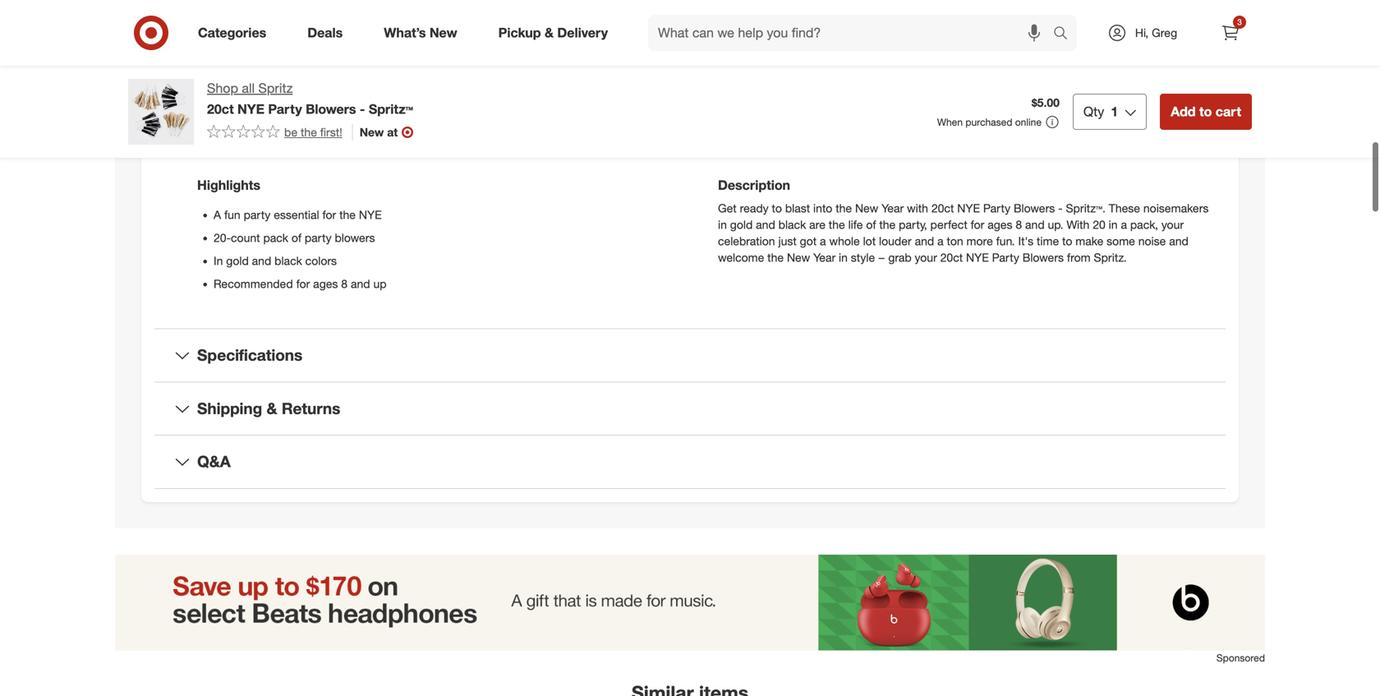 Task type: vqa. For each thing, say whether or not it's contained in the screenshot.
& within the Dropdown Button
yes



Task type: locate. For each thing, give the bounding box(es) containing it.
20ct up perfect
[[932, 201, 955, 215]]

fun.
[[997, 234, 1016, 248]]

20ct down shop
[[207, 101, 234, 117]]

description
[[718, 177, 791, 193]]

of
[[867, 217, 877, 232], [292, 231, 302, 245]]

cart
[[1216, 104, 1242, 120]]

party,
[[899, 217, 928, 232]]

deals
[[308, 25, 343, 41]]

hi,
[[1136, 25, 1149, 40]]

the
[[301, 125, 317, 139], [836, 201, 852, 215], [340, 208, 356, 222], [829, 217, 846, 232], [880, 217, 896, 232], [768, 250, 784, 265]]

1 horizontal spatial year
[[882, 201, 904, 215]]

shipping & returns
[[197, 399, 341, 418]]

1 horizontal spatial gold
[[731, 217, 753, 232]]

just
[[779, 234, 797, 248]]

1 vertical spatial party
[[305, 231, 332, 245]]

and
[[756, 217, 776, 232], [1026, 217, 1045, 232], [915, 234, 935, 248], [1170, 234, 1189, 248], [252, 254, 271, 268], [351, 277, 370, 291]]

count
[[231, 231, 260, 245]]

add to cart button
[[1161, 94, 1253, 130]]

new down got
[[787, 250, 811, 265]]

for right essential
[[323, 208, 336, 222]]

1 vertical spatial 8
[[341, 277, 348, 291]]

& right pickup
[[545, 25, 554, 41]]

the up blowers
[[340, 208, 356, 222]]

search
[[1046, 26, 1086, 42]]

party right fun
[[244, 208, 271, 222]]

2 vertical spatial party
[[993, 250, 1020, 265]]

ton
[[947, 234, 964, 248]]

gold inside description get ready to blast into the new year with 20ct nye party blowers - spritz™. these noisemakers in gold and black are the life of the party, perfect for ages 8 and up. with 20 in a pack, your celebration just got a whole lot louder and a ton more fun. it's time to make some noise and welcome the new year in style – grab your 20ct nye party blowers from spritz.
[[731, 217, 753, 232]]

1 vertical spatial -
[[1059, 201, 1063, 215]]

spritz
[[259, 80, 293, 96]]

black up just
[[779, 217, 807, 232]]

0 horizontal spatial year
[[814, 250, 836, 265]]

0 vertical spatial 8
[[1016, 217, 1023, 232]]

the right be
[[301, 125, 317, 139]]

new up life
[[856, 201, 879, 215]]

0 vertical spatial party
[[268, 101, 302, 117]]

add
[[1171, 104, 1196, 120]]

1 horizontal spatial in
[[839, 250, 848, 265]]

1 horizontal spatial a
[[938, 234, 944, 248]]

year left with
[[882, 201, 904, 215]]

1 horizontal spatial for
[[323, 208, 336, 222]]

nye up perfect
[[958, 201, 981, 215]]

in down get
[[718, 217, 727, 232]]

in down the whole
[[839, 250, 848, 265]]

party down the spritz
[[268, 101, 302, 117]]

0 vertical spatial your
[[1162, 217, 1185, 232]]

What can we help you find? suggestions appear below search field
[[649, 15, 1058, 51]]

the up life
[[836, 201, 852, 215]]

- up 'new at'
[[360, 101, 365, 117]]

gold
[[731, 217, 753, 232], [226, 254, 249, 268]]

2 horizontal spatial a
[[1122, 217, 1128, 232]]

nye inside the shop all spritz 20ct nye party blowers - spritz™
[[238, 101, 265, 117]]

gold up "celebration" at right
[[731, 217, 753, 232]]

0 horizontal spatial party
[[244, 208, 271, 222]]

8 inside description get ready to blast into the new year with 20ct nye party blowers - spritz™. these noisemakers in gold and black are the life of the party, perfect for ages 8 and up. with 20 in a pack, your celebration just got a whole lot louder and a ton more fun. it's time to make some noise and welcome the new year in style – grab your 20ct nye party blowers from spritz.
[[1016, 217, 1023, 232]]

to right add
[[1200, 104, 1213, 120]]

details button
[[155, 118, 1226, 171]]

to left blast
[[772, 201, 782, 215]]

blowers up first!
[[306, 101, 356, 117]]

pack,
[[1131, 217, 1159, 232]]

0 vertical spatial gold
[[731, 217, 753, 232]]

1 vertical spatial &
[[267, 399, 277, 418]]

0 vertical spatial 20ct
[[207, 101, 234, 117]]

- inside description get ready to blast into the new year with 20ct nye party blowers - spritz™. these noisemakers in gold and black are the life of the party, perfect for ages 8 and up. with 20 in a pack, your celebration just got a whole lot louder and a ton more fun. it's time to make some noise and welcome the new year in style – grab your 20ct nye party blowers from spritz.
[[1059, 201, 1063, 215]]

2 horizontal spatial to
[[1200, 104, 1213, 120]]

blowers
[[306, 101, 356, 117], [1014, 201, 1056, 215], [1023, 250, 1064, 265]]

2 vertical spatial to
[[1063, 234, 1073, 248]]

1 horizontal spatial of
[[867, 217, 877, 232]]

1
[[1112, 104, 1119, 120]]

your
[[1162, 217, 1185, 232], [915, 250, 938, 265]]

q&a
[[197, 452, 231, 471]]

recommended
[[214, 277, 293, 291]]

for
[[323, 208, 336, 222], [971, 217, 985, 232], [296, 277, 310, 291]]

be
[[284, 125, 298, 139]]

2 horizontal spatial for
[[971, 217, 985, 232]]

life
[[849, 217, 863, 232]]

blowers up up.
[[1014, 201, 1056, 215]]

to right time
[[1063, 234, 1073, 248]]

1 vertical spatial party
[[984, 201, 1011, 215]]

are
[[810, 217, 826, 232]]

1 vertical spatial blowers
[[1014, 201, 1056, 215]]

0 vertical spatial ages
[[988, 217, 1013, 232]]

q&a button
[[155, 436, 1226, 488]]

for down colors
[[296, 277, 310, 291]]

when
[[938, 116, 963, 128]]

ages down colors
[[313, 277, 338, 291]]

for up more
[[971, 217, 985, 232]]

- up up.
[[1059, 201, 1063, 215]]

black inside description get ready to blast into the new year with 20ct nye party blowers - spritz™. these noisemakers in gold and black are the life of the party, perfect for ages 8 and up. with 20 in a pack, your celebration just got a whole lot louder and a ton more fun. it's time to make some noise and welcome the new year in style – grab your 20ct nye party blowers from spritz.
[[779, 217, 807, 232]]

qty 1
[[1084, 104, 1119, 120]]

ages up the fun. at the right of the page
[[988, 217, 1013, 232]]

louder
[[880, 234, 912, 248]]

up
[[374, 277, 387, 291]]

got
[[800, 234, 817, 248]]

of right life
[[867, 217, 877, 232]]

1 horizontal spatial -
[[1059, 201, 1063, 215]]

0 vertical spatial to
[[1200, 104, 1213, 120]]

0 vertical spatial black
[[779, 217, 807, 232]]

black
[[779, 217, 807, 232], [275, 254, 302, 268]]

0 horizontal spatial in
[[718, 217, 727, 232]]

& inside "link"
[[545, 25, 554, 41]]

0 vertical spatial -
[[360, 101, 365, 117]]

0 horizontal spatial to
[[772, 201, 782, 215]]

0 vertical spatial party
[[244, 208, 271, 222]]

& for pickup
[[545, 25, 554, 41]]

nye down all
[[238, 101, 265, 117]]

shipping & returns button
[[155, 383, 1226, 435]]

1 vertical spatial to
[[772, 201, 782, 215]]

what's
[[384, 25, 426, 41]]

20ct
[[207, 101, 234, 117], [932, 201, 955, 215], [941, 250, 963, 265]]

1 vertical spatial year
[[814, 250, 836, 265]]

8
[[1016, 217, 1023, 232], [341, 277, 348, 291]]

party down the fun. at the right of the page
[[993, 250, 1020, 265]]

blowers down time
[[1023, 250, 1064, 265]]

grab
[[889, 250, 912, 265]]

8 up it's
[[1016, 217, 1023, 232]]

2 horizontal spatial in
[[1109, 217, 1118, 232]]

new right what's
[[430, 25, 458, 41]]

with
[[908, 201, 929, 215]]

20ct down ton
[[941, 250, 963, 265]]

a left ton
[[938, 234, 944, 248]]

the up louder
[[880, 217, 896, 232]]

gold right "in"
[[226, 254, 249, 268]]

party
[[268, 101, 302, 117], [984, 201, 1011, 215], [993, 250, 1020, 265]]

deals link
[[294, 15, 364, 51]]

0 horizontal spatial gold
[[226, 254, 249, 268]]

8 left up
[[341, 277, 348, 291]]

blowers inside the shop all spritz 20ct nye party blowers - spritz™
[[306, 101, 356, 117]]

0 horizontal spatial your
[[915, 250, 938, 265]]

& left returns
[[267, 399, 277, 418]]

in right 20
[[1109, 217, 1118, 232]]

qty
[[1084, 104, 1105, 120]]

shop all spritz 20ct nye party blowers - spritz™
[[207, 80, 413, 117]]

0 horizontal spatial black
[[275, 254, 302, 268]]

and up recommended
[[252, 254, 271, 268]]

a right got
[[820, 234, 827, 248]]

0 horizontal spatial &
[[267, 399, 277, 418]]

0 vertical spatial &
[[545, 25, 554, 41]]

essential
[[274, 208, 319, 222]]

0 horizontal spatial 8
[[341, 277, 348, 291]]

1 vertical spatial gold
[[226, 254, 249, 268]]

0 vertical spatial blowers
[[306, 101, 356, 117]]

whole
[[830, 234, 860, 248]]

nye up blowers
[[359, 208, 382, 222]]

the up the whole
[[829, 217, 846, 232]]

black down 20-count pack of party blowers
[[275, 254, 302, 268]]

blast
[[786, 201, 811, 215]]

0 horizontal spatial -
[[360, 101, 365, 117]]

of right pack
[[292, 231, 302, 245]]

0 horizontal spatial ages
[[313, 277, 338, 291]]

$5.00
[[1032, 95, 1060, 110]]

1 horizontal spatial party
[[305, 231, 332, 245]]

your down noisemakers
[[1162, 217, 1185, 232]]

your right grab
[[915, 250, 938, 265]]

party up the fun. at the right of the page
[[984, 201, 1011, 215]]

year down got
[[814, 250, 836, 265]]

1 horizontal spatial ages
[[988, 217, 1013, 232]]

0 vertical spatial year
[[882, 201, 904, 215]]

a down these
[[1122, 217, 1128, 232]]

time
[[1037, 234, 1060, 248]]

and up it's
[[1026, 217, 1045, 232]]

party
[[244, 208, 271, 222], [305, 231, 332, 245]]

greg
[[1152, 25, 1178, 40]]

20ct inside the shop all spritz 20ct nye party blowers - spritz™
[[207, 101, 234, 117]]

-
[[360, 101, 365, 117], [1059, 201, 1063, 215]]

new
[[430, 25, 458, 41], [360, 125, 384, 139], [856, 201, 879, 215], [787, 250, 811, 265]]

0 horizontal spatial a
[[820, 234, 827, 248]]

&
[[545, 25, 554, 41], [267, 399, 277, 418]]

1 horizontal spatial &
[[545, 25, 554, 41]]

in
[[718, 217, 727, 232], [1109, 217, 1118, 232], [839, 250, 848, 265]]

& inside dropdown button
[[267, 399, 277, 418]]

categories
[[198, 25, 267, 41]]

and down party,
[[915, 234, 935, 248]]

1 horizontal spatial 8
[[1016, 217, 1023, 232]]

party up colors
[[305, 231, 332, 245]]

–
[[879, 250, 886, 265]]

1 vertical spatial ages
[[313, 277, 338, 291]]

nye
[[238, 101, 265, 117], [958, 201, 981, 215], [359, 208, 382, 222], [967, 250, 990, 265]]

1 horizontal spatial black
[[779, 217, 807, 232]]



Task type: describe. For each thing, give the bounding box(es) containing it.
to inside button
[[1200, 104, 1213, 120]]

make
[[1076, 234, 1104, 248]]

all
[[242, 80, 255, 96]]

spritz™
[[369, 101, 413, 117]]

about
[[622, 68, 676, 91]]

20-
[[214, 231, 231, 245]]

from
[[1068, 250, 1091, 265]]

party inside the shop all spritz 20ct nye party blowers - spritz™
[[268, 101, 302, 117]]

the down just
[[768, 250, 784, 265]]

noisemakers
[[1144, 201, 1210, 215]]

1 vertical spatial your
[[915, 250, 938, 265]]

online
[[1016, 116, 1042, 128]]

new at
[[360, 125, 398, 139]]

1 vertical spatial 20ct
[[932, 201, 955, 215]]

categories link
[[184, 15, 287, 51]]

when purchased online
[[938, 116, 1042, 128]]

hi, greg
[[1136, 25, 1178, 40]]

2 vertical spatial blowers
[[1023, 250, 1064, 265]]

specifications button
[[155, 329, 1226, 382]]

pack
[[263, 231, 289, 245]]

lot
[[864, 234, 876, 248]]

celebration
[[718, 234, 776, 248]]

add to cart
[[1171, 104, 1242, 120]]

first!
[[320, 125, 343, 139]]

spritz.
[[1094, 250, 1128, 265]]

perfect
[[931, 217, 968, 232]]

pickup & delivery link
[[485, 15, 629, 51]]

2 vertical spatial 20ct
[[941, 250, 963, 265]]

1 horizontal spatial to
[[1063, 234, 1073, 248]]

image of 20ct nye party blowers - spritz™ image
[[128, 79, 194, 145]]

in
[[214, 254, 223, 268]]

search button
[[1046, 15, 1086, 54]]

what's new
[[384, 25, 458, 41]]

for inside description get ready to blast into the new year with 20ct nye party blowers - spritz™. these noisemakers in gold and black are the life of the party, perfect for ages 8 and up. with 20 in a pack, your celebration just got a whole lot louder and a ton more fun. it's time to make some noise and welcome the new year in style – grab your 20ct nye party blowers from spritz.
[[971, 217, 985, 232]]

highlights
[[197, 177, 261, 193]]

more
[[967, 234, 994, 248]]

the inside 'link'
[[301, 125, 317, 139]]

this
[[681, 68, 714, 91]]

fun
[[224, 208, 241, 222]]

nye down more
[[967, 250, 990, 265]]

specifications
[[197, 346, 303, 365]]

ages inside description get ready to blast into the new year with 20ct nye party blowers - spritz™. these noisemakers in gold and black are the life of the party, perfect for ages 8 and up. with 20 in a pack, your celebration just got a whole lot louder and a ton more fun. it's time to make some noise and welcome the new year in style – grab your 20ct nye party blowers from spritz.
[[988, 217, 1013, 232]]

a fun party essential for the nye
[[214, 208, 382, 222]]

0 horizontal spatial for
[[296, 277, 310, 291]]

blowers
[[335, 231, 375, 245]]

description get ready to blast into the new year with 20ct nye party blowers - spritz™. these noisemakers in gold and black are the life of the party, perfect for ages 8 and up. with 20 in a pack, your celebration just got a whole lot louder and a ton more fun. it's time to make some noise and welcome the new year in style – grab your 20ct nye party blowers from spritz.
[[718, 177, 1210, 265]]

welcome
[[718, 250, 765, 265]]

1 horizontal spatial your
[[1162, 217, 1185, 232]]

get
[[718, 201, 737, 215]]

details
[[197, 135, 249, 154]]

some
[[1107, 234, 1136, 248]]

spritz™.
[[1066, 201, 1106, 215]]

ready
[[740, 201, 769, 215]]

shipping
[[197, 399, 262, 418]]

and right noise
[[1170, 234, 1189, 248]]

sponsored region
[[115, 555, 1266, 696]]

and down ready on the top
[[756, 217, 776, 232]]

new left at
[[360, 125, 384, 139]]

delivery
[[558, 25, 608, 41]]

1 vertical spatial black
[[275, 254, 302, 268]]

returns
[[282, 399, 341, 418]]

3 link
[[1213, 15, 1249, 51]]

recommended for ages 8 and up
[[214, 277, 387, 291]]

about this item
[[622, 68, 759, 91]]

what's new link
[[370, 15, 478, 51]]

pickup
[[499, 25, 541, 41]]

shop
[[207, 80, 238, 96]]

these
[[1110, 201, 1141, 215]]

pickup & delivery
[[499, 25, 608, 41]]

at
[[387, 125, 398, 139]]

style
[[851, 250, 876, 265]]

it's
[[1019, 234, 1034, 248]]

0 horizontal spatial of
[[292, 231, 302, 245]]

sponsored
[[1217, 652, 1266, 664]]

and left up
[[351, 277, 370, 291]]

advertisement region
[[115, 555, 1266, 651]]

up.
[[1048, 217, 1064, 232]]

of inside description get ready to blast into the new year with 20ct nye party blowers - spritz™. these noisemakers in gold and black are the life of the party, perfect for ages 8 and up. with 20 in a pack, your celebration just got a whole lot louder and a ton more fun. it's time to make some noise and welcome the new year in style – grab your 20ct nye party blowers from spritz.
[[867, 217, 877, 232]]

be the first!
[[284, 125, 343, 139]]

3
[[1238, 17, 1243, 27]]

item
[[719, 68, 759, 91]]

a
[[214, 208, 221, 222]]

with
[[1067, 217, 1090, 232]]

& for shipping
[[267, 399, 277, 418]]

20
[[1093, 217, 1106, 232]]

20-count pack of party blowers
[[214, 231, 375, 245]]

- inside the shop all spritz 20ct nye party blowers - spritz™
[[360, 101, 365, 117]]

noise
[[1139, 234, 1167, 248]]

into
[[814, 201, 833, 215]]

purchased
[[966, 116, 1013, 128]]



